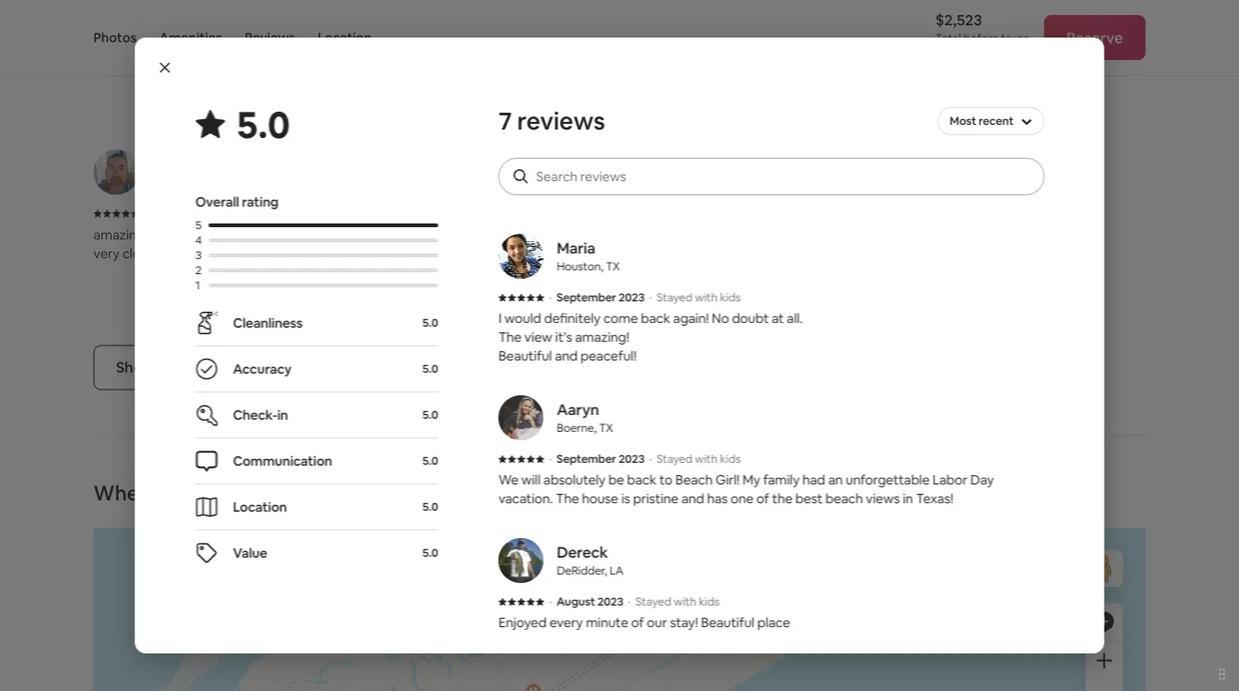 Task type: vqa. For each thing, say whether or not it's contained in the screenshot.
the Zoom in "ICON"
yes



Task type: describe. For each thing, give the bounding box(es) containing it.
back for to
[[627, 472, 657, 489]]

provided
[[627, 264, 682, 281]]

lovely
[[670, 31, 704, 48]]

i
[[498, 310, 502, 327]]

to inside we will absolutely be back to beach girl! my family had an unforgettable labor day vacation. the house is pristine and has one of the best beach views in texas!
[[659, 472, 673, 489]]

responsive
[[890, 31, 956, 48]]

the inside we will absolutely be back to beach girl! my family had an unforgettable labor day vacation. the house is pristine and has one of the best beach views in texas!
[[556, 491, 579, 508]]

girl!
[[716, 472, 740, 489]]

stay
[[252, 206, 273, 221]]

· september 2023 · stayed with kids for maria
[[549, 290, 741, 305]]

list containing diane
[[86, 0, 1154, 345]]

location!
[[148, 226, 199, 243]]

amenities button
[[159, 0, 222, 75]]

peaceful
[[835, 49, 888, 66]]

vacation.
[[498, 491, 553, 508]]

3 inside 5.0 dialog
[[195, 248, 201, 263]]

our inside list
[[242, 31, 262, 48]]

the down away.
[[702, 264, 723, 281]]

7 inside button
[[177, 358, 185, 377]]

the right no on the top right
[[742, 301, 762, 318]]

beachfront
[[627, 49, 695, 66]]

google map
showing 3 points of interest. region
[[0, 490, 1240, 692]]

loved
[[914, 264, 947, 281]]

and up using
[[972, 245, 994, 262]]

august inside 5.0 dialog
[[556, 595, 595, 610]]

were
[[921, 283, 951, 299]]

and down charcoal in the top of the page
[[812, 264, 835, 281]]

2 horizontal spatial august
[[686, 11, 724, 25]]

clean inside amazing location! very clean and comfortable!
[[123, 245, 155, 262]]

clean inside such a lovely home with a fantastic team of responsive hosts! the beachfront location can't be beat, peaceful and beautiful.  the house was well appointed, clean and the perfect short get away to the beach, thank you!!
[[749, 68, 781, 85]]

this
[[783, 226, 805, 243]]

the down this at right
[[787, 245, 807, 262]]

show all 7 reviews
[[116, 358, 242, 377]]

chairs
[[933, 245, 969, 262]]

toys
[[997, 245, 1023, 262]]

2
[[195, 263, 201, 278]]

boerne,
[[557, 421, 597, 436]]

thank
[[627, 87, 662, 104]]

Search reviews, Press 'Enter' to search text field
[[536, 167, 1026, 186]]

0 horizontal spatial august
[[152, 11, 190, 25]]

check-
[[233, 407, 277, 424]]

night
[[222, 206, 249, 221]]

beautiful inside list
[[296, 31, 350, 48]]

0 horizontal spatial for
[[767, 245, 784, 262]]

adults
[[874, 264, 911, 281]]

5.0 for cleanliness
[[422, 316, 438, 330]]

september for aaryn
[[556, 452, 616, 467]]

unforgettable
[[846, 472, 930, 489]]

comfortable!
[[183, 245, 262, 262]]

my
[[743, 472, 760, 489]]

amazing
[[94, 226, 145, 243]]

and inside we will absolutely be back to beach girl! my family had an unforgettable labor day vacation. the house is pristine and has one of the best beach views in texas!
[[681, 491, 704, 508]]

7 inside 5.0 dialog
[[498, 105, 512, 137]]

in inside we had a fantastic tine at this beach house. it was perfect for the family get away. bonus for the charcoal grill, beach chairs and toys provided by the host. the kids and some adults loved using them to build sandcastles. the view was fantastic, rooms were perfect, and had all the amenities in the kitchen. we needed.
[[728, 301, 739, 318]]

will
[[521, 472, 541, 489]]

kitchen.
[[765, 301, 813, 318]]

peaceful!
[[581, 348, 637, 365]]

show more button
[[627, 289, 707, 308]]

reserve button
[[1045, 15, 1146, 60]]

the down before
[[977, 49, 1000, 66]]

fantastic inside such a lovely home with a fantastic team of responsive hosts! the beachfront location can't be beat, peaceful and beautiful.  the house was well appointed, clean and the perfect short get away to the beach, thank you!!
[[784, 31, 837, 48]]

2023 up location!
[[176, 206, 202, 221]]

short
[[882, 68, 914, 85]]

needed.
[[837, 301, 886, 318]]

before
[[964, 31, 999, 46]]

most
[[950, 114, 977, 128]]

one
[[731, 491, 754, 508]]

rating
[[242, 194, 278, 211]]

2 horizontal spatial was
[[903, 226, 926, 243]]

bonus
[[727, 245, 764, 262]]

family inside we had a fantastic tine at this beach house. it was perfect for the family get away. bonus for the charcoal grill, beach chairs and toys provided by the host. the kids and some adults loved using them to build sandcastles. the view was fantastic, rooms were perfect, and had all the amenities in the kitchen. we needed.
[[627, 245, 664, 262]]

communication
[[233, 453, 332, 470]]

beach,
[[1014, 68, 1055, 85]]

the up toys
[[998, 226, 1019, 243]]

5.0 for accuracy
[[422, 362, 438, 376]]

0 horizontal spatial enjoyed every minute of our stay! beautiful place
[[94, 31, 385, 48]]

back for again!
[[641, 310, 670, 327]]

come
[[603, 310, 638, 327]]

cleanliness
[[233, 315, 302, 332]]

tx for aaryn
[[599, 421, 613, 436]]

house inside such a lovely home with a fantastic team of responsive hosts! the beachfront location can't be beat, peaceful and beautiful.  the house was well appointed, clean and the perfect short get away to the beach, thank you!!
[[1003, 49, 1039, 66]]

1 horizontal spatial for
[[978, 226, 995, 243]]

1 horizontal spatial was
[[794, 283, 817, 299]]

most recent
[[950, 114, 1014, 128]]

show for show all 7 reviews
[[116, 358, 155, 377]]

every inside 5.0 dialog
[[549, 615, 583, 632]]

place inside list
[[353, 31, 385, 48]]

1 vertical spatial beach
[[893, 245, 930, 262]]

houston,
[[557, 259, 603, 274]]

amenities
[[667, 301, 725, 318]]

perfect inside we had a fantastic tine at this beach house. it was perfect for the family get away. bonus for the charcoal grill, beach chairs and toys provided by the host. the kids and some adults loved using them to build sandcastles. the view was fantastic, rooms were perfect, and had all the amenities in the kitchen. we needed.
[[929, 226, 975, 243]]

total
[[936, 31, 962, 46]]

build
[[627, 283, 657, 299]]

where
[[94, 480, 159, 507]]

photos button
[[94, 0, 137, 75]]

amenities
[[159, 29, 222, 46]]

reviews
[[245, 29, 295, 46]]

show all 7 reviews button
[[94, 345, 265, 391]]

aaryn boerne, tx
[[557, 400, 613, 436]]

the inside i would definitely come back again! no doubt at all. the view it's amazing! beautiful and peaceful!
[[498, 329, 522, 346]]

0 vertical spatial location
[[318, 29, 372, 46]]

sandcastles.
[[660, 283, 734, 299]]

and inside amazing location! very clean and comfortable!
[[158, 245, 181, 262]]

day
[[971, 472, 994, 489]]

a inside we had a fantastic tine at this beach house. it was perfect for the family get away. bonus for the charcoal grill, beach chairs and toys provided by the host. the kids and some adults loved using them to build sandcastles. the view was fantastic, rooms were perfect, and had all the amenities in the kitchen. we needed.
[[676, 226, 683, 243]]

we
[[816, 301, 834, 318]]

such
[[627, 31, 657, 48]]

be inside such a lovely home with a fantastic team of responsive hosts! the beachfront location can't be beat, peaceful and beautiful.  the house was well appointed, clean and the perfect short get away to the beach, thank you!!
[[783, 49, 798, 66]]

would
[[504, 310, 541, 327]]

maria
[[557, 238, 595, 258]]

team
[[840, 31, 872, 48]]

get inside we had a fantastic tine at this beach house. it was perfect for the family get away. bonus for the charcoal grill, beach chairs and toys provided by the host. the kids and some adults loved using them to build sandcastles. the view was fantastic, rooms were perfect, and had all the amenities in the kitchen. we needed.
[[667, 245, 688, 262]]

· august 2023 · stayed with kids up can't
[[678, 11, 849, 25]]

$2,523
[[936, 10, 983, 29]]

best
[[795, 491, 823, 508]]

show more
[[627, 289, 707, 308]]

them
[[985, 264, 1017, 281]]

perfect inside such a lovely home with a fantastic team of responsive hosts! the beachfront location can't be beat, peaceful and beautiful.  the house was well appointed, clean and the perfect short get away to the beach, thank you!!
[[833, 68, 879, 85]]

2 vertical spatial beautiful
[[701, 615, 755, 632]]

beach inside we will absolutely be back to beach girl! my family had an unforgettable labor day vacation. the house is pristine and has one of the best beach views in texas!
[[826, 491, 863, 508]]

2023 up home
[[727, 11, 753, 25]]

stayed for dereck
[[635, 595, 671, 610]]

house inside we will absolutely be back to beach girl! my family had an unforgettable labor day vacation. the house is pristine and has one of the best beach views in texas!
[[582, 491, 618, 508]]

· august 2023 · stayed with kids up 'amenities'
[[144, 11, 315, 25]]

our inside 5.0 dialog
[[647, 615, 667, 632]]

recent
[[979, 114, 1014, 128]]

dereck deridder, la
[[557, 543, 624, 579]]

location inside 5.0 dialog
[[233, 499, 287, 516]]

labor
[[933, 472, 968, 489]]

view inside we had a fantastic tine at this beach house. it was perfect for the family get away. bonus for the charcoal grill, beach chairs and toys provided by the host. the kids and some adults loved using them to build sandcastles. the view was fantastic, rooms were perfect, and had all the amenities in the kitchen. we needed.
[[763, 283, 791, 299]]

reviews inside 5.0 dialog
[[517, 105, 605, 137]]

amazing location! very clean and comfortable!
[[94, 226, 262, 262]]

well
[[654, 68, 678, 85]]

place inside 5.0 dialog
[[757, 615, 790, 632]]

location
[[698, 49, 747, 66]]

the down build
[[643, 301, 664, 318]]

definitely
[[544, 310, 601, 327]]

3 inside list
[[214, 206, 220, 221]]

2023 down la
[[597, 595, 623, 610]]

july 2023 · 3 night stay
[[152, 206, 273, 221]]

value
[[233, 545, 267, 562]]

reviews button
[[245, 0, 295, 75]]

beat,
[[801, 49, 833, 66]]

perfect,
[[954, 283, 1003, 299]]



Task type: locate. For each thing, give the bounding box(es) containing it.
get up by
[[667, 245, 688, 262]]

1 vertical spatial we
[[498, 472, 518, 489]]

0 horizontal spatial to
[[659, 472, 673, 489]]

1 horizontal spatial minute
[[586, 615, 628, 632]]

0 horizontal spatial be
[[218, 480, 243, 507]]

diane image
[[627, 150, 673, 195], [627, 150, 673, 195]]

1 horizontal spatial in
[[728, 301, 739, 318]]

had up best
[[803, 472, 825, 489]]

to down toys
[[1020, 264, 1033, 281]]

july
[[152, 206, 173, 221]]

i would definitely come back again! no doubt at all. the view it's amazing! beautiful and peaceful!
[[498, 310, 803, 365]]

maria image
[[498, 234, 543, 279], [498, 234, 543, 279]]

some
[[838, 264, 871, 281]]

at left all.
[[772, 310, 784, 327]]

september for maria
[[556, 290, 616, 305]]

we
[[627, 226, 648, 243], [498, 472, 518, 489]]

it's
[[555, 329, 572, 346]]

clean down amazing
[[123, 245, 155, 262]]

we inside we had a fantastic tine at this beach house. it was perfect for the family get away. bonus for the charcoal grill, beach chairs and toys provided by the host. the kids and some adults loved using them to build sandcastles. the view was fantastic, rooms were perfect, and had all the amenities in the kitchen. we needed.
[[627, 226, 648, 243]]

where you'll be
[[94, 480, 243, 507]]

0 vertical spatial beautiful
[[296, 31, 350, 48]]

5.0 dialog
[[135, 38, 1105, 692]]

of inside we will absolutely be back to beach girl! my family had an unforgettable labor day vacation. the house is pristine and has one of the best beach views in texas!
[[757, 491, 769, 508]]

dereck image
[[498, 539, 543, 584], [498, 539, 543, 584]]

7
[[498, 105, 512, 137], [177, 358, 185, 377]]

more
[[669, 289, 707, 308]]

1 horizontal spatial enjoyed
[[498, 615, 547, 632]]

with inside such a lovely home with a fantastic team of responsive hosts! the beachfront location can't be beat, peaceful and beautiful.  the house was well appointed, clean and the perfect short get away to the beach, thank you!!
[[745, 31, 771, 48]]

to right away
[[975, 68, 988, 85]]

2 horizontal spatial in
[[903, 491, 913, 508]]

get inside such a lovely home with a fantastic team of responsive hosts! the beachfront location can't be beat, peaceful and beautiful.  the house was well appointed, clean and the perfect short get away to the beach, thank you!!
[[917, 68, 938, 85]]

be inside we will absolutely be back to beach girl! my family had an unforgettable labor day vacation. the house is pristine and has one of the best beach views in texas!
[[608, 472, 624, 489]]

add a place to the map image
[[1094, 612, 1116, 634]]

0 vertical spatial all
[[627, 301, 640, 318]]

we will absolutely be back to beach girl! my family had an unforgettable labor day vacation. the house is pristine and has one of the best beach views in texas!
[[498, 472, 994, 508]]

0 horizontal spatial get
[[667, 245, 688, 262]]

1 horizontal spatial all
[[627, 301, 640, 318]]

0 horizontal spatial reviews
[[188, 358, 242, 377]]

all inside we had a fantastic tine at this beach house. it was perfect for the family get away. bonus for the charcoal grill, beach chairs and toys provided by the host. the kids and some adults loved using them to build sandcastles. the view was fantastic, rooms were perfect, and had all the amenities in the kitchen. we needed.
[[627, 301, 640, 318]]

1 horizontal spatial get
[[917, 68, 938, 85]]

tx
[[606, 259, 620, 274], [599, 421, 613, 436]]

enjoyed every minute of our stay! beautiful place inside 5.0 dialog
[[498, 615, 790, 632]]

0 horizontal spatial minute
[[181, 31, 224, 48]]

1 horizontal spatial reviews
[[517, 105, 605, 137]]

house.
[[849, 226, 888, 243]]

fantastic inside we had a fantastic tine at this beach house. it was perfect for the family get away. bonus for the charcoal grill, beach chairs and toys provided by the host. the kids and some adults loved using them to build sandcastles. the view was fantastic, rooms were perfect, and had all the amenities in the kitchen. we needed.
[[686, 226, 739, 243]]

and up short
[[891, 49, 914, 66]]

1 horizontal spatial every
[[549, 615, 583, 632]]

had up provided
[[650, 226, 673, 243]]

aaryn
[[557, 400, 599, 419]]

1 horizontal spatial show
[[627, 289, 666, 308]]

taxes
[[1002, 31, 1030, 46]]

and inside i would definitely come back again! no doubt at all. the view it's amazing! beautiful and peaceful!
[[555, 348, 578, 365]]

show inside button
[[116, 358, 155, 377]]

an
[[828, 472, 843, 489]]

1 vertical spatial september
[[556, 452, 616, 467]]

back inside i would definitely come back again! no doubt at all. the view it's amazing! beautiful and peaceful!
[[641, 310, 670, 327]]

and down it's
[[555, 348, 578, 365]]

0 vertical spatial get
[[917, 68, 938, 85]]

1 vertical spatial every
[[549, 615, 583, 632]]

september up absolutely
[[556, 452, 616, 467]]

1 horizontal spatial 7
[[498, 105, 512, 137]]

1 vertical spatial show
[[116, 358, 155, 377]]

$2,523 total before taxes
[[936, 10, 1030, 46]]

2023 up is
[[619, 452, 645, 467]]

away.
[[691, 245, 724, 262]]

be up is
[[608, 472, 624, 489]]

1 vertical spatial location
[[233, 499, 287, 516]]

house left is
[[582, 491, 618, 508]]

jose luis image
[[94, 150, 139, 195], [94, 150, 139, 195]]

minute inside 5.0 dialog
[[586, 615, 628, 632]]

2023 up 'amenities'
[[193, 11, 219, 25]]

using
[[950, 264, 982, 281]]

0 vertical spatial fantastic
[[784, 31, 837, 48]]

1 vertical spatial perfect
[[929, 226, 975, 243]]

tx for maria
[[606, 259, 620, 274]]

minute down la
[[586, 615, 628, 632]]

1 vertical spatial in
[[277, 407, 288, 424]]

2 vertical spatial was
[[794, 283, 817, 299]]

2 horizontal spatial had
[[1031, 283, 1054, 299]]

1 horizontal spatial a
[[676, 226, 683, 243]]

fantastic up beat,
[[784, 31, 837, 48]]

5.0 for check-in
[[422, 408, 438, 423]]

5.0
[[236, 100, 290, 149], [422, 316, 438, 330], [422, 362, 438, 376], [422, 408, 438, 423], [422, 454, 438, 469], [422, 500, 438, 515], [422, 546, 438, 561]]

every
[[145, 31, 178, 48], [549, 615, 583, 632]]

family right 'my'
[[763, 472, 800, 489]]

0 vertical spatial enjoyed
[[94, 31, 142, 48]]

maria houston, tx
[[557, 238, 620, 274]]

beach down an
[[826, 491, 863, 508]]

2 vertical spatial had
[[803, 472, 825, 489]]

1 vertical spatial reviews
[[188, 358, 242, 377]]

perfect down peaceful
[[833, 68, 879, 85]]

be
[[783, 49, 798, 66], [608, 472, 624, 489], [218, 480, 243, 507]]

1 vertical spatial minute
[[586, 615, 628, 632]]

0 horizontal spatial view
[[524, 329, 552, 346]]

clean down can't
[[749, 68, 781, 85]]

the
[[997, 31, 1021, 48], [977, 49, 1000, 66], [759, 264, 782, 281], [737, 283, 760, 299], [498, 329, 522, 346], [556, 491, 579, 508]]

all.
[[787, 310, 803, 327]]

tx inside maria houston, tx
[[606, 259, 620, 274]]

for up the them
[[978, 226, 995, 243]]

be right can't
[[783, 49, 798, 66]]

no
[[712, 310, 729, 327]]

2 horizontal spatial beautiful
[[701, 615, 755, 632]]

all inside show all 7 reviews button
[[158, 358, 174, 377]]

perfect up chairs
[[929, 226, 975, 243]]

0 horizontal spatial 7
[[177, 358, 185, 377]]

enjoyed inside 5.0 dialog
[[498, 615, 547, 632]]

we up provided
[[627, 226, 648, 243]]

a up can't
[[774, 31, 781, 48]]

0 vertical spatial minute
[[181, 31, 224, 48]]

1 horizontal spatial perfect
[[929, 226, 975, 243]]

is
[[621, 491, 630, 508]]

back up pristine in the bottom of the page
[[627, 472, 657, 489]]

you!!
[[665, 87, 693, 104]]

had inside we will absolutely be back to beach girl! my family had an unforgettable labor day vacation. the house is pristine and has one of the best beach views in texas!
[[803, 472, 825, 489]]

we for we had a fantastic tine at this beach house. it was perfect for the family get away. bonus for the charcoal grill, beach chairs and toys provided by the host. the kids and some adults loved using them to build sandcastles. the view was fantastic, rooms were perfect, and had all the amenities in the kitchen. we needed.
[[627, 226, 648, 243]]

a up beachfront
[[660, 31, 667, 48]]

tx inside aaryn boerne, tx
[[599, 421, 613, 436]]

we inside we will absolutely be back to beach girl! my family had an unforgettable labor day vacation. the house is pristine and has one of the best beach views in texas!
[[498, 472, 518, 489]]

0 vertical spatial at
[[768, 226, 781, 243]]

1 horizontal spatial stay!
[[670, 615, 698, 632]]

every down deridder,
[[549, 615, 583, 632]]

hosts!
[[958, 31, 994, 48]]

1 vertical spatial all
[[158, 358, 174, 377]]

diane
[[686, 154, 727, 173]]

beautiful.
[[917, 49, 974, 66]]

to up pristine in the bottom of the page
[[659, 472, 673, 489]]

5.0 for value
[[422, 546, 438, 561]]

0 vertical spatial tx
[[606, 259, 620, 274]]

2023 up 'come'
[[619, 290, 645, 305]]

the down absolutely
[[556, 491, 579, 508]]

beautiful inside i would definitely come back again! no doubt at all. the view it's amazing! beautiful and peaceful!
[[498, 348, 552, 365]]

0 horizontal spatial every
[[145, 31, 178, 48]]

2 · september 2023 · stayed with kids from the top
[[549, 452, 741, 467]]

2 september from the top
[[556, 452, 616, 467]]

grill,
[[865, 245, 890, 262]]

1 vertical spatial back
[[627, 472, 657, 489]]

place
[[353, 31, 385, 48], [757, 615, 790, 632]]

for down this at right
[[767, 245, 784, 262]]

texas!
[[916, 491, 954, 508]]

1 horizontal spatial enjoyed every minute of our stay! beautiful place
[[498, 615, 790, 632]]

stay! inside 5.0 dialog
[[670, 615, 698, 632]]

location right reviews button
[[318, 29, 372, 46]]

0 horizontal spatial a
[[660, 31, 667, 48]]

· september 2023 · stayed with kids
[[549, 290, 741, 305], [549, 452, 741, 467]]

1 vertical spatial tx
[[599, 421, 613, 436]]

a up provided
[[676, 226, 683, 243]]

all
[[627, 301, 640, 318], [158, 358, 174, 377]]

charcoal
[[810, 245, 862, 262]]

0 vertical spatial to
[[975, 68, 988, 85]]

la
[[610, 564, 624, 579]]

1
[[195, 278, 200, 293]]

stay! inside list
[[265, 31, 293, 48]]

kids inside we had a fantastic tine at this beach house. it was perfect for the family get away. bonus for the charcoal grill, beach chairs and toys provided by the host. the kids and some adults loved using them to build sandcastles. the view was fantastic, rooms were perfect, and had all the amenities in the kitchen. we needed.
[[785, 264, 809, 281]]

1 vertical spatial fantastic
[[686, 226, 739, 243]]

family up provided
[[627, 245, 664, 262]]

was up kitchen. at the top right
[[794, 283, 817, 299]]

3 up '2'
[[195, 248, 201, 263]]

show
[[627, 289, 666, 308], [116, 358, 155, 377]]

1 vertical spatial had
[[1031, 283, 1054, 299]]

1 horizontal spatial august
[[556, 595, 595, 610]]

1 horizontal spatial to
[[975, 68, 988, 85]]

the
[[810, 68, 830, 85], [991, 68, 1011, 85], [998, 226, 1019, 243], [787, 245, 807, 262], [702, 264, 723, 281], [643, 301, 664, 318], [742, 301, 762, 318], [772, 491, 793, 508]]

· august 2023 · stayed with kids down la
[[549, 595, 720, 610]]

reserve
[[1067, 28, 1124, 47]]

most recent button
[[938, 105, 1045, 137]]

· september 2023 · stayed with kids down provided
[[549, 290, 741, 305]]

august up lovely
[[686, 11, 724, 25]]

0 horizontal spatial beautiful
[[296, 31, 350, 48]]

0 horizontal spatial our
[[242, 31, 262, 48]]

reviews inside button
[[188, 358, 242, 377]]

we left the will
[[498, 472, 518, 489]]

accuracy
[[233, 361, 291, 378]]

· september 2023 · stayed with kids up pristine in the bottom of the page
[[549, 452, 741, 467]]

tine
[[742, 226, 765, 243]]

0 horizontal spatial place
[[353, 31, 385, 48]]

0 vertical spatial perfect
[[833, 68, 879, 85]]

september
[[556, 290, 616, 305], [556, 452, 616, 467]]

view down would
[[524, 329, 552, 346]]

house down taxes
[[1003, 49, 1039, 66]]

be right you'll
[[218, 480, 243, 507]]

pristine
[[633, 491, 679, 508]]

0 vertical spatial stay!
[[265, 31, 293, 48]]

back down show more
[[641, 310, 670, 327]]

in up communication in the bottom of the page
[[277, 407, 288, 424]]

· august 2023 · stayed with kids inside 5.0 dialog
[[549, 595, 720, 610]]

the right hosts!
[[997, 31, 1021, 48]]

1 horizontal spatial beautiful
[[498, 348, 552, 365]]

3 left 'night'
[[214, 206, 220, 221]]

show for show more
[[627, 289, 666, 308]]

view
[[763, 283, 791, 299], [524, 329, 552, 346]]

5.0 for location
[[422, 500, 438, 515]]

enjoyed inside list
[[94, 31, 142, 48]]

host.
[[726, 264, 756, 281]]

to inside we had a fantastic tine at this beach house. it was perfect for the family get away. bonus for the charcoal grill, beach chairs and toys provided by the host. the kids and some adults loved using them to build sandcastles. the view was fantastic, rooms were perfect, and had all the amenities in the kitchen. we needed.
[[1020, 264, 1033, 281]]

the left best
[[772, 491, 793, 508]]

location
[[318, 29, 372, 46], [233, 499, 287, 516]]

photos
[[94, 29, 137, 46]]

the down beat,
[[810, 68, 830, 85]]

of
[[226, 31, 239, 48], [875, 31, 887, 48], [757, 491, 769, 508], [631, 615, 644, 632]]

1 horizontal spatial we
[[627, 226, 648, 243]]

such a lovely home with a fantastic team of responsive hosts! the beachfront location can't be beat, peaceful and beautiful.  the house was well appointed, clean and the perfect short get away to the beach, thank you!!
[[627, 31, 1055, 104]]

0 horizontal spatial 3
[[195, 248, 201, 263]]

1 horizontal spatial location
[[318, 29, 372, 46]]

view inside i would definitely come back again! no doubt at all. the view it's amazing! beautiful and peaceful!
[[524, 329, 552, 346]]

august down deridder,
[[556, 595, 595, 610]]

1 horizontal spatial place
[[757, 615, 790, 632]]

absolutely
[[543, 472, 606, 489]]

beautiful
[[296, 31, 350, 48], [498, 348, 552, 365], [701, 615, 755, 632]]

stayed for maria
[[657, 290, 693, 305]]

0 vertical spatial 7
[[498, 105, 512, 137]]

overall rating
[[195, 194, 278, 211]]

family
[[627, 245, 664, 262], [763, 472, 800, 489]]

was inside such a lovely home with a fantastic team of responsive hosts! the beachfront location can't be beat, peaceful and beautiful.  the house was well appointed, clean and the perfect short get away to the beach, thank you!!
[[627, 68, 651, 85]]

0 vertical spatial had
[[650, 226, 673, 243]]

had
[[650, 226, 673, 243], [1031, 283, 1054, 299], [803, 472, 825, 489]]

list
[[86, 0, 1154, 345]]

0 vertical spatial reviews
[[517, 105, 605, 137]]

the down i
[[498, 329, 522, 346]]

we for we will absolutely be back to beach girl! my family had an unforgettable labor day vacation. the house is pristine and has one of the best beach views in texas!
[[498, 472, 518, 489]]

1 vertical spatial to
[[1020, 264, 1033, 281]]

beach down it
[[893, 245, 930, 262]]

august up 'amenities'
[[152, 11, 190, 25]]

again!
[[673, 310, 709, 327]]

0 horizontal spatial enjoyed
[[94, 31, 142, 48]]

and
[[891, 49, 914, 66], [784, 68, 807, 85], [158, 245, 181, 262], [972, 245, 994, 262], [812, 264, 835, 281], [1006, 283, 1028, 299], [555, 348, 578, 365], [681, 491, 704, 508]]

1 vertical spatial 3
[[195, 248, 201, 263]]

1 horizontal spatial view
[[763, 283, 791, 299]]

very
[[94, 245, 120, 262]]

and down beach
[[681, 491, 704, 508]]

view up kitchen. at the top right
[[763, 283, 791, 299]]

at inside i would definitely come back again! no doubt at all. the view it's amazing! beautiful and peaceful!
[[772, 310, 784, 327]]

had right the perfect,
[[1031, 283, 1054, 299]]

the right the host.
[[759, 264, 782, 281]]

· september 2023 · stayed with kids for aaryn
[[549, 452, 741, 467]]

at left this at right
[[768, 226, 781, 243]]

5.0 for communication
[[422, 454, 438, 469]]

at inside we had a fantastic tine at this beach house. it was perfect for the family get away. bonus for the charcoal grill, beach chairs and toys provided by the host. the kids and some adults loved using them to build sandcastles. the view was fantastic, rooms were perfect, and had all the amenities in the kitchen. we needed.
[[768, 226, 781, 243]]

1 vertical spatial clean
[[123, 245, 155, 262]]

and down location!
[[158, 245, 181, 262]]

get down beautiful.
[[917, 68, 938, 85]]

amazing!
[[575, 329, 629, 346]]

in right views
[[903, 491, 913, 508]]

0 horizontal spatial clean
[[123, 245, 155, 262]]

1 vertical spatial get
[[667, 245, 688, 262]]

was right it
[[903, 226, 926, 243]]

stayed for aaryn
[[657, 452, 693, 467]]

aaryn image
[[498, 396, 543, 441], [498, 396, 543, 441]]

september up definitely
[[556, 290, 616, 305]]

1 vertical spatial was
[[903, 226, 926, 243]]

every right the photos button
[[145, 31, 178, 48]]

back inside we will absolutely be back to beach girl! my family had an unforgettable labor day vacation. the house is pristine and has one of the best beach views in texas!
[[627, 472, 657, 489]]

it
[[891, 226, 900, 243]]

minute inside list
[[181, 31, 224, 48]]

2 vertical spatial beach
[[826, 491, 863, 508]]

2 horizontal spatial to
[[1020, 264, 1033, 281]]

1 vertical spatial 7
[[177, 358, 185, 377]]

the left beach,
[[991, 68, 1011, 85]]

you'll
[[163, 480, 214, 507]]

rooms
[[879, 283, 918, 299]]

can't
[[750, 49, 780, 66]]

1 · september 2023 · stayed with kids from the top
[[549, 290, 741, 305]]

0 horizontal spatial was
[[627, 68, 651, 85]]

tx right boerne, at left bottom
[[599, 421, 613, 436]]

minute left reviews
[[181, 31, 224, 48]]

and down beat,
[[784, 68, 807, 85]]

family inside we will absolutely be back to beach girl! my family had an unforgettable labor day vacation. the house is pristine and has one of the best beach views in texas!
[[763, 472, 800, 489]]

1 september from the top
[[556, 290, 616, 305]]

0 horizontal spatial show
[[116, 358, 155, 377]]

1 horizontal spatial 3
[[214, 206, 220, 221]]

0 vertical spatial every
[[145, 31, 178, 48]]

the inside we will absolutely be back to beach girl! my family had an unforgettable labor day vacation. the house is pristine and has one of the best beach views in texas!
[[772, 491, 793, 508]]

4
[[195, 233, 202, 248]]

1 vertical spatial enjoyed every minute of our stay! beautiful place
[[498, 615, 790, 632]]

1 horizontal spatial house
[[1003, 49, 1039, 66]]

zoom in image
[[1097, 654, 1113, 669]]

2 vertical spatial in
[[903, 491, 913, 508]]

1 horizontal spatial family
[[763, 472, 800, 489]]

house
[[1003, 49, 1039, 66], [582, 491, 618, 508]]

fantastic up away.
[[686, 226, 739, 243]]

drag pegman onto the map to open street view image
[[1086, 550, 1124, 588]]

2 horizontal spatial a
[[774, 31, 781, 48]]

of inside such a lovely home with a fantastic team of responsive hosts! the beachfront location can't be beat, peaceful and beautiful.  the house was well appointed, clean and the perfect short get away to the beach, thank you!!
[[875, 31, 887, 48]]

1 horizontal spatial our
[[647, 615, 667, 632]]

the down the host.
[[737, 283, 760, 299]]

0 horizontal spatial stay!
[[265, 31, 293, 48]]

location button
[[318, 0, 372, 75]]

was up thank
[[627, 68, 651, 85]]

has
[[707, 491, 728, 508]]

in inside we will absolutely be back to beach girl! my family had an unforgettable labor day vacation. the house is pristine and has one of the best beach views in texas!
[[903, 491, 913, 508]]

tx right houston,
[[606, 259, 620, 274]]

in right amenities
[[728, 301, 739, 318]]

0 horizontal spatial family
[[627, 245, 664, 262]]

0 horizontal spatial house
[[582, 491, 618, 508]]

0 vertical spatial was
[[627, 68, 651, 85]]

with
[[269, 11, 292, 25], [803, 11, 825, 25], [745, 31, 771, 48], [695, 290, 718, 305], [695, 452, 718, 467], [674, 595, 696, 610]]

location up value
[[233, 499, 287, 516]]

0 vertical spatial beach
[[808, 226, 846, 243]]

to inside such a lovely home with a fantastic team of responsive hosts! the beachfront location can't be beat, peaceful and beautiful.  the house was well appointed, clean and the perfect short get away to the beach, thank you!!
[[975, 68, 988, 85]]

1 vertical spatial stay!
[[670, 615, 698, 632]]

1 vertical spatial our
[[647, 615, 667, 632]]

show inside list
[[627, 289, 666, 308]]

appointed,
[[680, 68, 746, 85]]

0 vertical spatial clean
[[749, 68, 781, 85]]

0 vertical spatial 3
[[214, 206, 220, 221]]

every inside list
[[145, 31, 178, 48]]

beach up charcoal in the top of the page
[[808, 226, 846, 243]]

and down the them
[[1006, 283, 1028, 299]]

0 vertical spatial family
[[627, 245, 664, 262]]



